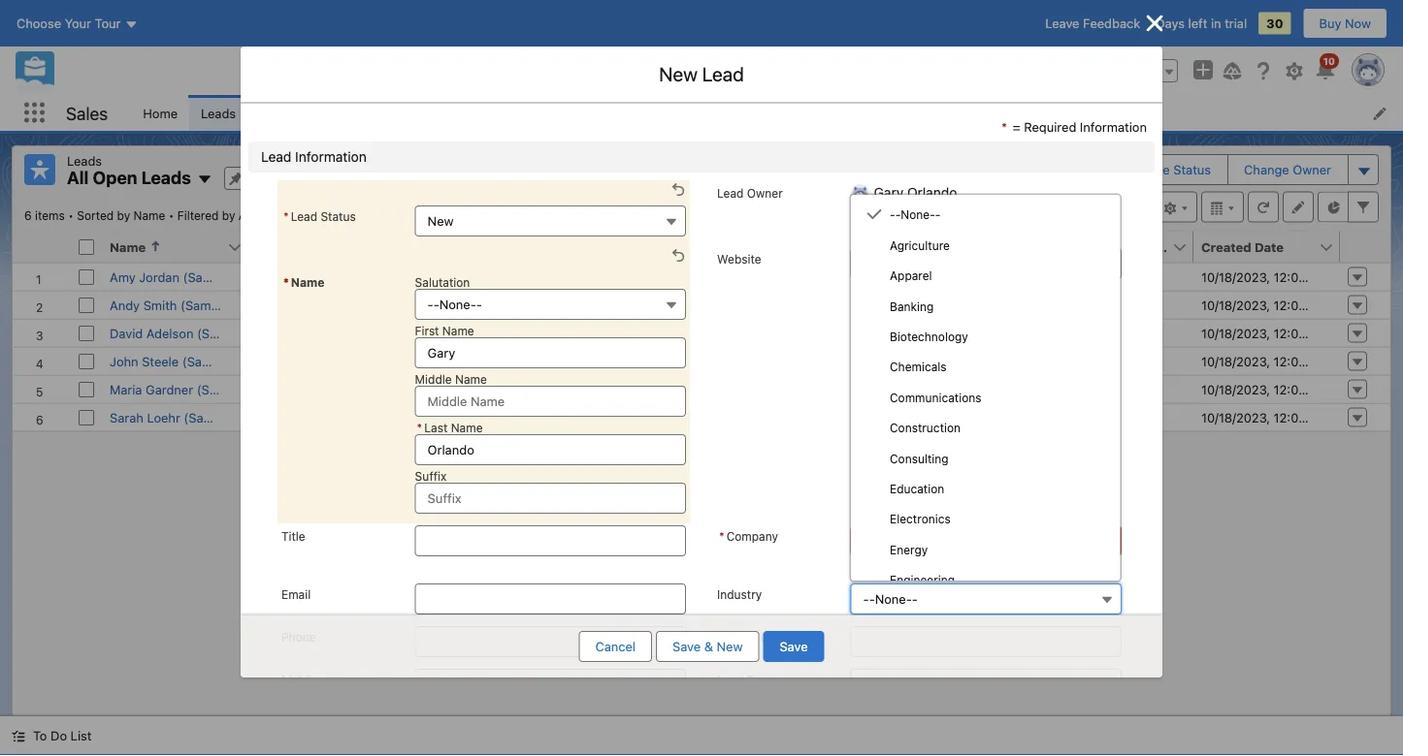Task type: locate. For each thing, give the bounding box(es) containing it.
3c systems
[[256, 382, 326, 397]]

vp up vice
[[403, 270, 419, 284]]

all
[[67, 167, 89, 188], [239, 209, 252, 223]]

leads image
[[24, 154, 55, 185]]

info@salesforce.com down banking
[[819, 326, 942, 341]]

vice president
[[403, 298, 488, 312]]

email button
[[811, 231, 936, 262]]

select list display image
[[1201, 192, 1244, 223]]

change owner
[[1244, 163, 1331, 177]]

5 am from the top
[[1310, 382, 1329, 397]]

(sample) left 3c
[[197, 382, 250, 397]]

0 vertical spatial company
[[256, 240, 315, 254]]

1 by from the left
[[117, 209, 130, 223]]

0 vertical spatial all
[[67, 167, 89, 188]]

first
[[415, 324, 439, 338]]

exec
[[403, 382, 431, 397]]

2 save from the left
[[780, 640, 808, 655]]

2 vertical spatial vp
[[434, 382, 450, 397]]

leads right home in the left of the page
[[201, 106, 236, 120]]

* for * lead status new
[[283, 210, 289, 223]]

click to dial disabled image for senior vp
[[672, 354, 784, 369]]

name up universal technologies link
[[291, 276, 325, 289]]

engineering
[[890, 574, 955, 587]]

green dot publishing
[[256, 326, 380, 341]]

(sample) left the green at top left
[[197, 326, 250, 341]]

inc. for medlife, inc.
[[311, 410, 332, 425]]

10/18/2023,
[[1201, 270, 1270, 284], [1201, 298, 1270, 312], [1201, 326, 1270, 341], [1201, 354, 1270, 369], [1201, 382, 1270, 397], [1201, 410, 1270, 425]]

info@salesforce.com up consulting
[[819, 410, 942, 425]]

title element
[[395, 231, 553, 263]]

Salutation button
[[415, 289, 686, 320]]

all left the leads at top
[[239, 209, 252, 223]]

0 vertical spatial title
[[403, 240, 431, 254]]

home
[[143, 106, 178, 120]]

1 vertical spatial information
[[295, 149, 367, 165]]

info@salesforce.com down biotechnology
[[819, 354, 942, 369]]

5 12:03 from the top
[[1274, 382, 1307, 397]]

owner last name element
[[1112, 231, 1205, 263]]

information inside all open leads grid
[[457, 326, 524, 341]]

director, information technology
[[403, 326, 595, 341]]

save right &
[[780, 640, 808, 655]]

3 info@salesforce.com link from the top
[[819, 326, 942, 341]]

item number element
[[13, 231, 71, 263]]

6 10/18/2023, from the top
[[1201, 410, 1270, 425]]

1 vertical spatial vp
[[444, 354, 460, 369]]

save & new
[[673, 640, 743, 655]]

phone
[[672, 240, 712, 254]]

info@salesforce.com link for system administrator
[[819, 410, 942, 425]]

information up * lead status new
[[295, 149, 367, 165]]

0 horizontal spatial change
[[1125, 163, 1170, 177]]

york
[[579, 410, 605, 425]]

info@salesforce.com down apparel
[[819, 298, 942, 312]]

lead
[[702, 63, 744, 85], [261, 149, 291, 165], [717, 186, 744, 200], [297, 209, 323, 223], [291, 210, 317, 223]]

by
[[117, 209, 130, 223], [222, 209, 235, 223]]

0 vertical spatial none-
[[901, 208, 935, 222]]

info@salesforce.com for exec vp
[[819, 382, 942, 397]]

1 horizontal spatial change
[[1244, 163, 1289, 177]]

andy
[[110, 298, 140, 312]]

0 vertical spatial owner
[[1293, 163, 1331, 177]]

cell
[[71, 231, 102, 263], [541, 263, 665, 291], [958, 291, 1049, 319], [1049, 291, 1112, 319], [1049, 319, 1112, 347], [958, 347, 1049, 375], [1049, 347, 1112, 375], [1049, 375, 1112, 403], [958, 403, 1049, 431], [1049, 403, 1112, 431]]

save left &
[[673, 640, 701, 655]]

0 vertical spatial email
[[819, 240, 853, 254]]

6 10/18/2023, 12:03 am from the top
[[1201, 410, 1329, 425]]

name up name button
[[133, 209, 165, 223]]

* inside * lead status new
[[283, 210, 289, 223]]

vp for senior vp
[[444, 354, 460, 369]]

1 horizontal spatial title
[[403, 240, 431, 254]]

1 orlando link from the top
[[1120, 270, 1167, 284]]

list item
[[708, 95, 789, 131]]

2 vertical spatial none-
[[875, 592, 912, 607]]

2 info@salesforce.com from the top
[[819, 298, 942, 312]]

4 click to dial disabled image from the top
[[672, 354, 784, 369]]

construction
[[890, 422, 961, 435]]

text default image
[[12, 730, 25, 744]]

amy jordan (sample) link
[[110, 270, 236, 284]]

vice
[[403, 298, 428, 312]]

3 10/18/2023, from the top
[[1201, 326, 1270, 341]]

4 10/18/2023, from the top
[[1201, 354, 1270, 369]]

home link
[[131, 95, 189, 131]]

inc. down dot
[[300, 354, 321, 369]]

2 click to dial disabled image from the top
[[672, 298, 784, 312]]

change inside button
[[1125, 163, 1170, 177]]

new
[[659, 63, 698, 85], [860, 163, 886, 177], [428, 214, 454, 229], [966, 382, 992, 397], [549, 410, 575, 425], [717, 640, 743, 655]]

none- up agriculture
[[901, 208, 935, 222]]

0 vertical spatial --none--
[[890, 208, 941, 222]]

email element
[[811, 231, 969, 263]]

owner up created date element
[[1293, 163, 1331, 177]]

information right required
[[1080, 119, 1147, 134]]

3 click to dial disabled image from the top
[[672, 326, 784, 341]]

vp up the middle name
[[444, 354, 460, 369]]

orlando link
[[1120, 270, 1167, 284], [1120, 298, 1167, 312], [1120, 326, 1167, 341], [1120, 354, 1167, 369], [1120, 382, 1167, 397], [1120, 410, 1167, 425]]

1 horizontal spatial save
[[780, 640, 808, 655]]

1 horizontal spatial email
[[819, 240, 853, 254]]

email inside button
[[819, 240, 853, 254]]

medlife, inc.
[[256, 410, 332, 425]]

0 horizontal spatial information
[[295, 149, 367, 165]]

1 horizontal spatial all
[[239, 209, 252, 223]]

0 horizontal spatial owner
[[747, 186, 783, 200]]

6 12:03 from the top
[[1274, 410, 1307, 425]]

connecticut up the california
[[549, 298, 621, 312]]

0 horizontal spatial •
[[68, 209, 74, 223]]

0 horizontal spatial email
[[281, 588, 311, 602]]

complete
[[851, 559, 904, 573]]

click to dial disabled image for system administrator
[[672, 410, 784, 425]]

1 click to dial disabled image from the top
[[672, 270, 784, 284]]

biotechnology
[[890, 330, 968, 344]]

name up amy
[[110, 240, 146, 254]]

(sample) for john steele (sample)
[[182, 354, 235, 369]]

6
[[24, 209, 32, 223]]

senior vp
[[403, 354, 460, 369]]

2 connecticut from the top
[[549, 354, 621, 369]]

* for * = required information
[[1001, 119, 1007, 134]]

1 connecticut from the top
[[549, 298, 621, 312]]

5 orlando link from the top
[[1120, 382, 1167, 397]]

*
[[1001, 119, 1007, 134], [283, 210, 289, 223], [283, 276, 289, 289], [417, 421, 422, 435], [719, 530, 725, 543]]

leads right leads icon
[[67, 153, 102, 168]]

leads
[[201, 106, 236, 120], [67, 153, 102, 168], [141, 167, 191, 188]]

info@salesforce.com link down banking
[[819, 326, 942, 341]]

salutation --none--
[[415, 276, 482, 312]]

in
[[1211, 16, 1221, 31]]

--none-- down complete this field. at the bottom of the page
[[863, 592, 918, 607]]

3c
[[256, 382, 273, 397]]

new inside * lead status new
[[428, 214, 454, 229]]

by right 'filtered'
[[222, 209, 235, 223]]

name inside button
[[110, 240, 146, 254]]

maria gardner (sample)
[[110, 382, 250, 397]]

name button
[[102, 231, 227, 262]]

1 vertical spatial all
[[239, 209, 252, 223]]

1 horizontal spatial by
[[222, 209, 235, 223]]

0 horizontal spatial save
[[673, 640, 701, 655]]

am
[[1310, 270, 1329, 284], [1310, 298, 1329, 312], [1310, 326, 1329, 341], [1310, 354, 1329, 369], [1310, 382, 1329, 397], [1310, 410, 1329, 425]]

* up the 'company' "button"
[[283, 210, 289, 223]]

(sample) down david adelson (sample)
[[182, 354, 235, 369]]

none- inside option
[[901, 208, 935, 222]]

1 vertical spatial title
[[281, 530, 305, 543]]

info@salesforce.com
[[819, 270, 942, 284], [819, 298, 942, 312], [819, 326, 942, 341], [819, 354, 942, 369], [819, 382, 942, 397], [819, 410, 942, 425]]

1 vertical spatial none-
[[439, 297, 476, 312]]

change up date
[[1244, 163, 1289, 177]]

--none-- up agriculture
[[890, 208, 941, 222]]

0 horizontal spatial by
[[117, 209, 130, 223]]

1 vertical spatial email
[[281, 588, 311, 602]]

6 orlando from the top
[[1120, 410, 1167, 425]]

info@salesforce.com down chemicals
[[819, 382, 942, 397]]

0 vertical spatial inc.
[[300, 354, 321, 369]]

Email text field
[[415, 584, 686, 615]]

company inside "button"
[[256, 240, 315, 254]]

5 click to dial disabled image from the top
[[672, 382, 784, 397]]

all open leads grid
[[13, 231, 1391, 432]]

• left the updated in the top left of the page
[[365, 209, 371, 223]]

None search field
[[918, 192, 1151, 223]]

owner
[[1293, 163, 1331, 177], [747, 186, 783, 200]]

change up list view controls image on the top right of the page
[[1125, 163, 1170, 177]]

* left the =
[[1001, 119, 1007, 134]]

&
[[704, 640, 713, 655]]

exec vp
[[403, 382, 450, 397]]

1 horizontal spatial information
[[457, 326, 524, 341]]

education
[[890, 482, 944, 496]]

(sample) down name element
[[183, 270, 236, 284]]

2 12:03 from the top
[[1274, 298, 1307, 312]]

save & new button
[[656, 632, 759, 663]]

owner first name image
[[1100, 231, 1124, 262]]

2 vertical spatial information
[[457, 326, 524, 341]]

None text field
[[851, 526, 1122, 557], [851, 627, 1122, 658], [851, 526, 1122, 557], [851, 627, 1122, 658]]

action element
[[1340, 231, 1391, 263]]

change
[[1125, 163, 1170, 177], [1244, 163, 1289, 177]]

5 orlando from the top
[[1120, 382, 1167, 397]]

3 • from the left
[[365, 209, 371, 223]]

company down the leads at top
[[256, 240, 315, 254]]

First Name text field
[[415, 338, 686, 369]]

consulting
[[890, 452, 949, 466]]

0 vertical spatial information
[[1080, 119, 1147, 134]]

campaign
[[1033, 163, 1092, 177]]

2 10/18/2023, from the top
[[1201, 298, 1270, 312]]

green
[[256, 326, 292, 341]]

john steele (sample)
[[110, 354, 235, 369]]

sorted
[[77, 209, 114, 223]]

* left last
[[417, 421, 422, 435]]

Industry button
[[851, 584, 1122, 615]]

new york
[[549, 410, 605, 425]]

2 change from the left
[[1244, 163, 1289, 177]]

• left 'filtered'
[[169, 209, 174, 223]]

• right the items
[[68, 209, 74, 223]]

click to dial disabled image for vice president
[[672, 298, 784, 312]]

1 vertical spatial inc.
[[311, 410, 332, 425]]

california
[[549, 326, 605, 341]]

connecticut
[[549, 298, 621, 312], [549, 354, 621, 369]]

info@salesforce.com down email button in the top right of the page
[[819, 270, 942, 284]]

information down the "president"
[[457, 326, 524, 341]]

1 orlando from the top
[[1120, 270, 1167, 284]]

2 horizontal spatial •
[[365, 209, 371, 223]]

1 vertical spatial connecticut
[[549, 354, 621, 369]]

1 save from the left
[[673, 640, 701, 655]]

2 horizontal spatial leads
[[201, 106, 236, 120]]

info@salesforce.com link down email button in the top right of the page
[[819, 270, 942, 284]]

company up industry
[[727, 530, 778, 543]]

3 info@salesforce.com from the top
[[819, 326, 942, 341]]

info@salesforce.com link
[[819, 270, 942, 284], [819, 298, 942, 312], [819, 326, 942, 341], [819, 354, 942, 369], [819, 382, 942, 397], [819, 410, 942, 425]]

smith
[[143, 298, 177, 312]]

information
[[1080, 119, 1147, 134], [295, 149, 367, 165], [457, 326, 524, 341]]

list box containing --none--
[[850, 194, 1121, 595]]

3 am from the top
[[1310, 326, 1329, 341]]

all open leads status
[[24, 209, 374, 223]]

17
[[424, 209, 436, 223]]

1 change from the left
[[1125, 163, 1170, 177]]

lee
[[256, 270, 277, 284]]

list box
[[850, 194, 1121, 595]]

none- down salutation
[[439, 297, 476, 312]]

5 10/18/2023, 12:03 am from the top
[[1201, 382, 1329, 397]]

Website text field
[[851, 248, 1122, 279]]

--none-- option
[[851, 199, 1120, 230]]

2 info@salesforce.com link from the top
[[819, 298, 942, 312]]

inc. down systems
[[311, 410, 332, 425]]

name element
[[102, 231, 260, 263]]

Last Name text field
[[415, 435, 686, 466]]

by right the sorted
[[117, 209, 130, 223]]

6 info@salesforce.com link from the top
[[819, 410, 942, 425]]

* right lee
[[283, 276, 289, 289]]

click to dial disabled image
[[672, 270, 784, 284], [672, 298, 784, 312], [672, 326, 784, 341], [672, 354, 784, 369], [672, 382, 784, 397], [672, 410, 784, 425]]

info@salesforce.com for system administrator
[[819, 410, 942, 425]]

4 10/18/2023, 12:03 am from the top
[[1201, 354, 1329, 369]]

list
[[131, 95, 1403, 131]]

(sample) for amy jordan (sample)
[[183, 270, 236, 284]]

connecticut down the california
[[549, 354, 621, 369]]

30
[[1267, 16, 1283, 31]]

steele
[[142, 354, 179, 369]]

6 info@salesforce.com from the top
[[819, 410, 942, 425]]

title
[[403, 240, 431, 254], [281, 530, 305, 543]]

salutation
[[415, 276, 470, 289]]

12:03
[[1274, 270, 1307, 284], [1274, 298, 1307, 312], [1274, 326, 1307, 341], [1274, 354, 1307, 369], [1274, 382, 1307, 397], [1274, 410, 1307, 425]]

0 horizontal spatial company
[[256, 240, 315, 254]]

info@salesforce.com link up consulting
[[819, 410, 942, 425]]

1 vertical spatial owner
[[747, 186, 783, 200]]

none- down engineering
[[875, 592, 912, 607]]

vp right "exec"
[[434, 382, 450, 397]]

1 10/18/2023, from the top
[[1201, 270, 1270, 284]]

add to campaign button
[[975, 155, 1107, 184]]

info@salesforce.com link for director, information technology
[[819, 326, 942, 341]]

owner up phone element
[[747, 186, 783, 200]]

group
[[1137, 59, 1178, 82]]

0 vertical spatial connecticut
[[549, 298, 621, 312]]

1 horizontal spatial owner
[[1293, 163, 1331, 177]]

4 am from the top
[[1310, 354, 1329, 369]]

None text field
[[415, 627, 686, 658]]

owner inside 'button'
[[1293, 163, 1331, 177]]

change inside 'button'
[[1244, 163, 1289, 177]]

working
[[966, 326, 1014, 341]]

info@salesforce.com link for vice president
[[819, 298, 942, 312]]

all left open
[[67, 167, 89, 188]]

* up industry
[[719, 530, 725, 543]]

name right last
[[451, 421, 483, 435]]

save for save
[[780, 640, 808, 655]]

name down the "president"
[[442, 324, 474, 338]]

state/province
[[549, 240, 642, 254]]

6 click to dial disabled image from the top
[[672, 410, 784, 425]]

name
[[133, 209, 165, 223], [110, 240, 146, 254], [291, 276, 325, 289], [442, 324, 474, 338], [455, 373, 487, 386], [451, 421, 483, 435]]

sarah
[[110, 410, 143, 425]]

4 info@salesforce.com link from the top
[[819, 354, 942, 369]]

4 12:03 from the top
[[1274, 354, 1307, 369]]

info@salesforce.com link down chemicals
[[819, 382, 942, 397]]

1 horizontal spatial company
[[727, 530, 778, 543]]

state/province element
[[541, 231, 676, 263]]

david adelson (sample)
[[110, 326, 250, 341]]

1 vertical spatial --none--
[[863, 592, 918, 607]]

info@salesforce.com link down biotechnology
[[819, 354, 942, 369]]

5 info@salesforce.com from the top
[[819, 382, 942, 397]]

leads up 'filtered'
[[141, 167, 191, 188]]

1 horizontal spatial •
[[169, 209, 174, 223]]

trial
[[1225, 16, 1247, 31]]

status
[[1174, 163, 1211, 177], [327, 209, 362, 223], [321, 210, 356, 223]]

john
[[110, 354, 138, 369]]

1 horizontal spatial leads
[[141, 167, 191, 188]]

4 info@salesforce.com from the top
[[819, 354, 942, 369]]

change for change owner
[[1244, 163, 1289, 177]]

2 am from the top
[[1310, 298, 1329, 312]]

info@salesforce.com link down apparel
[[819, 298, 942, 312]]

(sample)
[[183, 270, 236, 284], [181, 298, 234, 312], [197, 326, 250, 341], [182, 354, 235, 369], [197, 382, 250, 397], [184, 410, 237, 425]]

0 horizontal spatial all
[[67, 167, 89, 188]]

(sample) down maria gardner (sample) link
[[184, 410, 237, 425]]

created date button
[[1194, 231, 1319, 262]]

company
[[256, 240, 315, 254], [727, 530, 778, 543]]

5 info@salesforce.com link from the top
[[819, 382, 942, 397]]

(sample) up david adelson (sample)
[[181, 298, 234, 312]]



Task type: describe. For each thing, give the bounding box(es) containing it.
jordan
[[139, 270, 179, 284]]

complete this field.
[[851, 559, 957, 573]]

leave feedback
[[1045, 16, 1140, 31]]

medlife, inc. link
[[256, 410, 332, 425]]

phone element
[[665, 231, 811, 263]]

quotes link
[[1002, 95, 1068, 131]]

cancel
[[595, 640, 636, 655]]

filtered
[[177, 209, 219, 223]]

info@salesforce.com for vice president
[[819, 298, 942, 312]]

none search field inside all open leads|leads|list view element
[[918, 192, 1151, 223]]

name right middle
[[455, 373, 487, 386]]

3 orlando from the top
[[1120, 326, 1167, 341]]

none- inside salutation --none--
[[439, 297, 476, 312]]

* for * name
[[283, 276, 289, 289]]

phone button
[[665, 231, 790, 262]]

connecticut for senior vp
[[549, 354, 621, 369]]

inc. for biglife inc.
[[300, 354, 321, 369]]

system
[[403, 410, 446, 425]]

apparel
[[890, 269, 932, 283]]

1 info@salesforce.com from the top
[[819, 270, 942, 284]]

to do list button
[[0, 717, 103, 756]]

2 horizontal spatial information
[[1080, 119, 1147, 134]]

--none-- inside industry button
[[863, 592, 918, 607]]

maria gardner (sample) link
[[110, 382, 250, 397]]

1 • from the left
[[68, 209, 74, 223]]

open
[[93, 167, 137, 188]]

(sample) for sarah loehr (sample)
[[184, 410, 237, 425]]

dot
[[295, 326, 316, 341]]

4 orlando link from the top
[[1120, 354, 1167, 369]]

leads inside list item
[[201, 106, 236, 120]]

1 12:03 from the top
[[1274, 270, 1307, 284]]

2 10/18/2023, 12:03 am from the top
[[1201, 298, 1329, 312]]

do
[[51, 729, 67, 744]]

status inside button
[[1174, 163, 1211, 177]]

1 vertical spatial company
[[727, 530, 778, 543]]

click to dial disabled image for exec vp
[[672, 382, 784, 397]]

cancel button
[[579, 632, 652, 663]]

quotes list item
[[1002, 95, 1093, 131]]

import button
[[903, 155, 973, 184]]

senior
[[403, 354, 440, 369]]

item number image
[[13, 231, 71, 262]]

owner for change owner
[[1293, 163, 1331, 177]]

(sample) for andy smith (sample)
[[181, 298, 234, 312]]

feedback
[[1083, 16, 1140, 31]]

vp for exec vp
[[434, 382, 450, 397]]

add
[[990, 163, 1014, 177]]

inverse image
[[1143, 12, 1166, 35]]

lead owner
[[717, 186, 783, 200]]

to do list
[[33, 729, 92, 744]]

info@salesforce.com link for exec vp
[[819, 382, 942, 397]]

lead inside * lead status new
[[291, 210, 317, 223]]

all open leads|leads|list view element
[[12, 146, 1392, 717]]

middle
[[415, 373, 452, 386]]

save for save & new
[[673, 640, 701, 655]]

list
[[70, 729, 92, 744]]

text default image
[[867, 207, 882, 222]]

(sample) for david adelson (sample)
[[197, 326, 250, 341]]

owner first name element
[[1049, 231, 1124, 263]]

2 orlando from the top
[[1120, 298, 1167, 312]]

Lead Status, New button
[[415, 206, 686, 237]]

* for * last name
[[417, 421, 422, 435]]

banking
[[890, 300, 934, 313]]

6 orlando link from the top
[[1120, 410, 1167, 425]]

days left in trial
[[1156, 16, 1247, 31]]

energy
[[890, 543, 928, 557]]

publishing
[[320, 326, 380, 341]]

minutes
[[440, 209, 483, 223]]

--none-- inside option
[[890, 208, 941, 222]]

info@salesforce.com link for senior vp
[[819, 354, 942, 369]]

4 orlando from the top
[[1120, 354, 1167, 369]]

(sample) for maria gardner (sample)
[[197, 382, 250, 397]]

andy smith (sample) link
[[110, 298, 234, 312]]

communications
[[890, 391, 982, 405]]

middle name
[[415, 373, 487, 386]]

adelson
[[146, 326, 194, 341]]

2 • from the left
[[169, 209, 174, 223]]

1 10/18/2023, 12:03 am from the top
[[1201, 270, 1329, 284]]

to
[[33, 729, 47, 744]]

industry
[[717, 588, 762, 602]]

technology
[[527, 326, 595, 341]]

owner for lead owner
[[747, 186, 783, 200]]

president
[[432, 298, 488, 312]]

change status button
[[1109, 155, 1227, 184]]

leads
[[256, 209, 285, 223]]

maria
[[110, 382, 142, 397]]

click to dial disabled image for director, information technology
[[672, 326, 784, 341]]

director,
[[403, 326, 453, 341]]

Title text field
[[415, 526, 686, 557]]

* name
[[283, 276, 325, 289]]

created date element
[[1194, 231, 1352, 263]]

first name
[[415, 324, 474, 338]]

leads link
[[189, 95, 248, 131]]

date
[[1255, 240, 1284, 254]]

connecticut for vice president
[[549, 298, 621, 312]]

1 am from the top
[[1310, 270, 1329, 284]]

info@salesforce.com for director, information technology
[[819, 326, 942, 341]]

amy jordan (sample)
[[110, 270, 236, 284]]

systems
[[276, 382, 326, 397]]

updated
[[374, 209, 421, 223]]

quotes
[[1014, 106, 1056, 120]]

biglife inc. link
[[256, 354, 321, 369]]

title inside button
[[403, 240, 431, 254]]

info@salesforce.com for senior vp
[[819, 354, 942, 369]]

field.
[[930, 559, 957, 573]]

system administrator
[[403, 410, 529, 425]]

information for director, information technology
[[457, 326, 524, 341]]

0 horizontal spatial title
[[281, 530, 305, 543]]

- inside all open leads|leads|list view element
[[288, 209, 294, 223]]

biglife inc.
[[256, 354, 321, 369]]

created date
[[1201, 240, 1284, 254]]

leads list item
[[189, 95, 273, 131]]

2 by from the left
[[222, 209, 235, 223]]

days
[[1156, 16, 1185, 31]]

agriculture
[[890, 239, 950, 253]]

sales
[[66, 103, 108, 123]]

* last name
[[417, 421, 483, 435]]

buy now button
[[1303, 8, 1388, 39]]

created
[[1201, 240, 1252, 254]]

to
[[1017, 163, 1029, 177]]

2 orlando link from the top
[[1120, 298, 1167, 312]]

buy
[[1319, 16, 1342, 31]]

import
[[919, 163, 957, 177]]

enterprise,
[[281, 270, 345, 284]]

last
[[424, 421, 448, 435]]

* = required information
[[1001, 119, 1147, 134]]

state/province button
[[541, 231, 643, 262]]

all open leads
[[67, 167, 191, 188]]

3 orlando link from the top
[[1120, 326, 1167, 341]]

status inside * lead status new
[[321, 210, 356, 223]]

information for lead information
[[295, 149, 367, 165]]

0 vertical spatial vp
[[403, 270, 419, 284]]

5 10/18/2023, from the top
[[1201, 382, 1270, 397]]

biglife
[[256, 354, 297, 369]]

gardner
[[146, 382, 193, 397]]

loehr
[[147, 410, 180, 425]]

* for * company
[[719, 530, 725, 543]]

company button
[[248, 231, 374, 262]]

search...
[[515, 64, 567, 78]]

david
[[110, 326, 143, 341]]

=
[[1013, 119, 1021, 134]]

none- inside industry button
[[875, 592, 912, 607]]

3 10/18/2023, 12:03 am from the top
[[1201, 326, 1329, 341]]

sarah loehr (sample)
[[110, 410, 237, 425]]

Search All Open Leads list view. search field
[[918, 192, 1151, 223]]

action image
[[1340, 231, 1391, 262]]

company element
[[248, 231, 395, 263]]

list view controls image
[[1155, 192, 1197, 223]]

0 horizontal spatial leads
[[67, 153, 102, 168]]

complete this field. alert
[[851, 559, 1122, 573]]

Middle Name text field
[[415, 386, 686, 417]]

1 info@salesforce.com link from the top
[[819, 270, 942, 284]]

required
[[1024, 119, 1077, 134]]

john steele (sample) link
[[110, 354, 235, 369]]

purchasing
[[423, 270, 488, 284]]

lee enterprise, inc
[[256, 270, 366, 284]]

amy
[[110, 270, 136, 284]]

6 am from the top
[[1310, 410, 1329, 425]]

change for change status
[[1125, 163, 1170, 177]]

Suffix text field
[[415, 483, 686, 514]]

3 12:03 from the top
[[1274, 326, 1307, 341]]

list containing home
[[131, 95, 1403, 131]]

new lead
[[659, 63, 744, 85]]



Task type: vqa. For each thing, say whether or not it's contained in the screenshot.
Data Import Wizard
no



